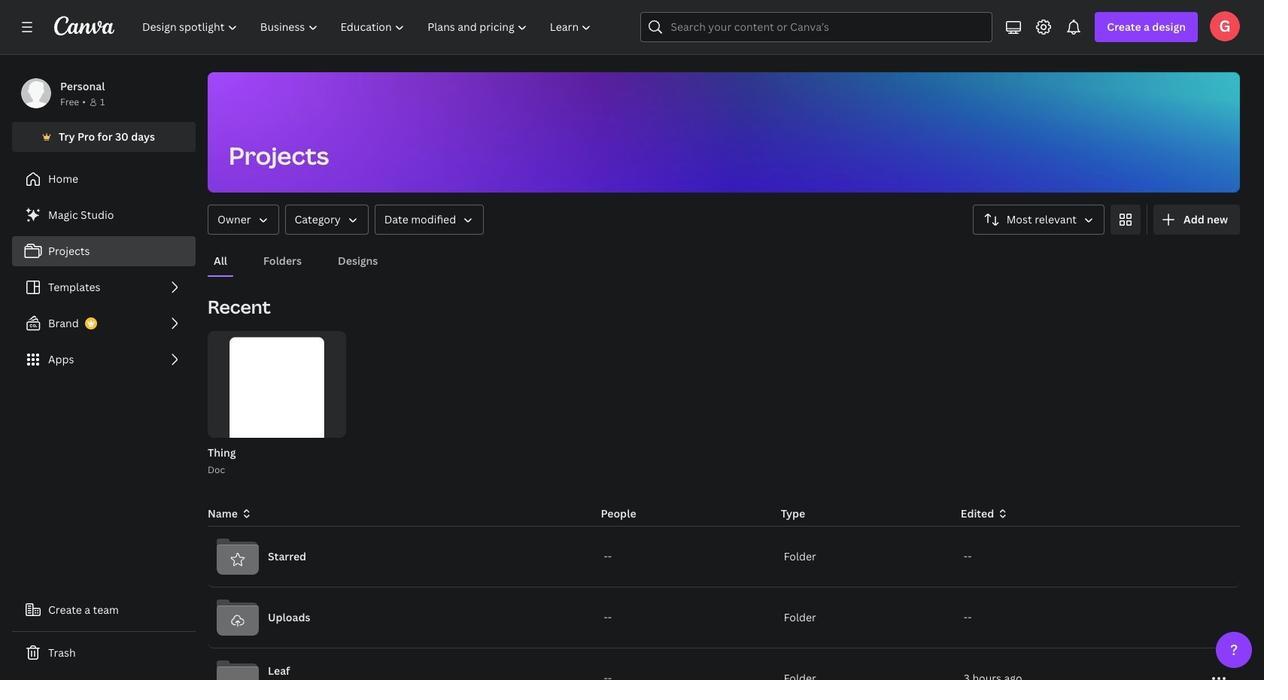 Task type: locate. For each thing, give the bounding box(es) containing it.
Category button
[[285, 205, 369, 235]]

None search field
[[641, 12, 993, 42]]

Sort by button
[[973, 205, 1105, 235]]

Date modified button
[[375, 205, 484, 235]]

genericname382024 image
[[1210, 11, 1240, 41], [1210, 11, 1240, 41]]

list
[[12, 200, 196, 375]]

group
[[205, 331, 346, 478], [208, 331, 346, 471]]

Owner button
[[208, 205, 279, 235]]

Search search field
[[671, 13, 963, 41]]

2 group from the left
[[208, 331, 346, 471]]



Task type: describe. For each thing, give the bounding box(es) containing it.
top level navigation element
[[132, 12, 605, 42]]

1 group from the left
[[205, 331, 346, 478]]



Task type: vqa. For each thing, say whether or not it's contained in the screenshot.
search box
yes



